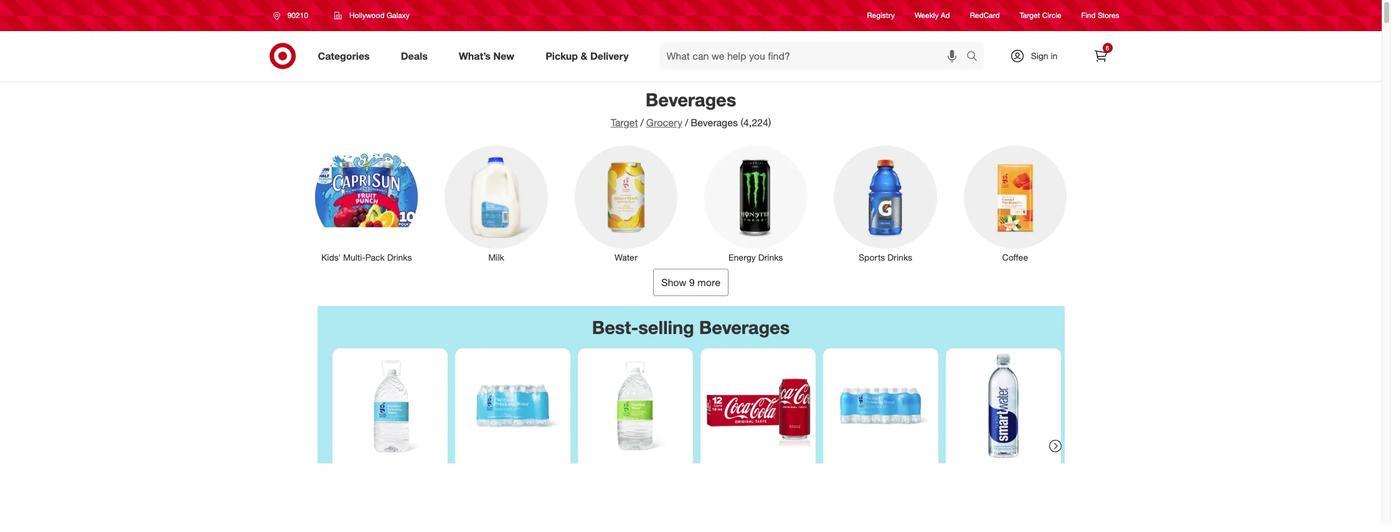 Task type: locate. For each thing, give the bounding box(es) containing it.
beverages up grocery
[[646, 88, 737, 111]]

sign
[[1031, 50, 1049, 61]]

0 horizontal spatial drinks
[[387, 252, 412, 263]]

3 drinks from the left
[[888, 252, 913, 263]]

grocery link
[[647, 117, 683, 129]]

what's new
[[459, 50, 515, 62]]

1 drinks from the left
[[387, 252, 412, 263]]

2 drinks from the left
[[759, 252, 783, 263]]

0 horizontal spatial /
[[641, 117, 644, 129]]

0 vertical spatial target
[[1020, 11, 1041, 20]]

purified water - 128 fl oz (1gal) - good & gather™ image
[[337, 354, 443, 459]]

energy drinks link
[[696, 144, 816, 264]]

(4,224)
[[741, 117, 771, 129]]

find stores link
[[1082, 10, 1120, 21]]

best-selling beverages
[[592, 316, 790, 339]]

grocery
[[647, 117, 683, 129]]

galaxy
[[387, 11, 410, 20]]

beverages down more
[[700, 316, 790, 339]]

drinks right pack
[[387, 252, 412, 263]]

more
[[698, 276, 721, 289]]

/
[[641, 117, 644, 129], [685, 117, 689, 129]]

show 9 more button
[[654, 269, 729, 296]]

target
[[1020, 11, 1041, 20], [611, 117, 638, 129]]

search
[[961, 51, 991, 63]]

$1.29 link
[[583, 354, 688, 514]]

kids' multi-pack drinks link
[[307, 144, 427, 264]]

/ right target link
[[641, 117, 644, 129]]

in
[[1051, 50, 1058, 61]]

milk link
[[437, 144, 556, 264]]

coca-cola - 12pk/12 fl oz cans image
[[706, 354, 811, 459]]

What can we help you find? suggestions appear below search field
[[659, 42, 970, 70]]

$1.29
[[588, 464, 609, 475]]

sports
[[859, 252, 886, 263]]

target link
[[611, 117, 638, 129]]

redcard link
[[970, 10, 1000, 21]]

weekly ad link
[[915, 10, 951, 21]]

90210
[[288, 11, 308, 20]]

target left circle
[[1020, 11, 1041, 20]]

hollywood galaxy
[[349, 11, 410, 20]]

what's
[[459, 50, 491, 62]]

target circle link
[[1020, 10, 1062, 21]]

delivery
[[591, 50, 629, 62]]

distilled water - 128 fl oz (1gal) - good & gather™ image
[[583, 354, 688, 459]]

0 vertical spatial beverages
[[646, 88, 737, 111]]

what's new link
[[448, 42, 530, 70]]

registry link
[[868, 10, 895, 21]]

beverages
[[646, 88, 737, 111], [691, 117, 738, 129], [700, 316, 790, 339]]

drinks right sports
[[888, 252, 913, 263]]

registry
[[868, 11, 895, 20]]

drinks right energy
[[759, 252, 783, 263]]

1 horizontal spatial drinks
[[759, 252, 783, 263]]

1 vertical spatial target
[[611, 117, 638, 129]]

/ right grocery "link"
[[685, 117, 689, 129]]

drinks
[[387, 252, 412, 263], [759, 252, 783, 263], [888, 252, 913, 263]]

beverages inside carousel region
[[700, 316, 790, 339]]

coffee link
[[956, 144, 1076, 264]]

beverages left (4,224)
[[691, 117, 738, 129]]

sports drinks link
[[826, 144, 946, 264]]

0 horizontal spatial target
[[611, 117, 638, 129]]

2 horizontal spatial drinks
[[888, 252, 913, 263]]

1 horizontal spatial target
[[1020, 11, 1041, 20]]

target left grocery
[[611, 117, 638, 129]]

1 horizontal spatial /
[[685, 117, 689, 129]]

2 vertical spatial beverages
[[700, 316, 790, 339]]

6
[[1106, 44, 1110, 52]]

drinks inside 'link'
[[759, 252, 783, 263]]

sign in
[[1031, 50, 1058, 61]]

categories link
[[307, 42, 385, 70]]



Task type: describe. For each thing, give the bounding box(es) containing it.
kids' multi-pack drinks
[[321, 252, 412, 263]]

energy drinks
[[729, 252, 783, 263]]

categories
[[318, 50, 370, 62]]

2 / from the left
[[685, 117, 689, 129]]

deals link
[[390, 42, 443, 70]]

circle
[[1043, 11, 1062, 20]]

sports drinks
[[859, 252, 913, 263]]

coffee
[[1003, 252, 1029, 263]]

1 / from the left
[[641, 117, 644, 129]]

&
[[581, 50, 588, 62]]

weekly
[[915, 11, 939, 20]]

new
[[494, 50, 515, 62]]

pack
[[366, 252, 385, 263]]

water
[[615, 252, 638, 263]]

milk
[[489, 252, 505, 263]]

find stores
[[1082, 11, 1120, 20]]

weekly ad
[[915, 11, 951, 20]]

smartwater - 20 fl oz bottle image
[[951, 354, 1056, 459]]

1 vertical spatial beverages
[[691, 117, 738, 129]]

pickup
[[546, 50, 578, 62]]

redcard
[[970, 11, 1000, 20]]

purified water - 32pk/16.9 fl oz bottles - good & gather™ image
[[828, 354, 934, 459]]

carousel region
[[317, 306, 1065, 526]]

ad
[[941, 11, 951, 20]]

show 9 more
[[662, 276, 721, 289]]

drinks for energy drinks
[[759, 252, 783, 263]]

hollywood galaxy button
[[326, 4, 418, 27]]

multi-
[[343, 252, 366, 263]]

sign in link
[[1000, 42, 1077, 70]]

selling
[[639, 316, 695, 339]]

stores
[[1098, 11, 1120, 20]]

best-
[[592, 316, 639, 339]]

pickup & delivery link
[[535, 42, 645, 70]]

show
[[662, 276, 687, 289]]

target inside beverages target / grocery / beverages (4,224)
[[611, 117, 638, 129]]

kids'
[[321, 252, 341, 263]]

pickup & delivery
[[546, 50, 629, 62]]

energy
[[729, 252, 756, 263]]

search button
[[961, 42, 991, 72]]

purified drinking water - 24pk/16.9 fl oz bottles - good & gather™ image
[[460, 354, 565, 459]]

water link
[[566, 144, 686, 264]]

find
[[1082, 11, 1096, 20]]

9
[[690, 276, 695, 289]]

deals
[[401, 50, 428, 62]]

drinks for sports drinks
[[888, 252, 913, 263]]

hollywood
[[349, 11, 385, 20]]

beverages target / grocery / beverages (4,224)
[[611, 88, 771, 129]]

90210 button
[[265, 4, 321, 27]]

target circle
[[1020, 11, 1062, 20]]

6 link
[[1087, 42, 1115, 70]]



Task type: vqa. For each thing, say whether or not it's contained in the screenshot.
Beverages to the top
yes



